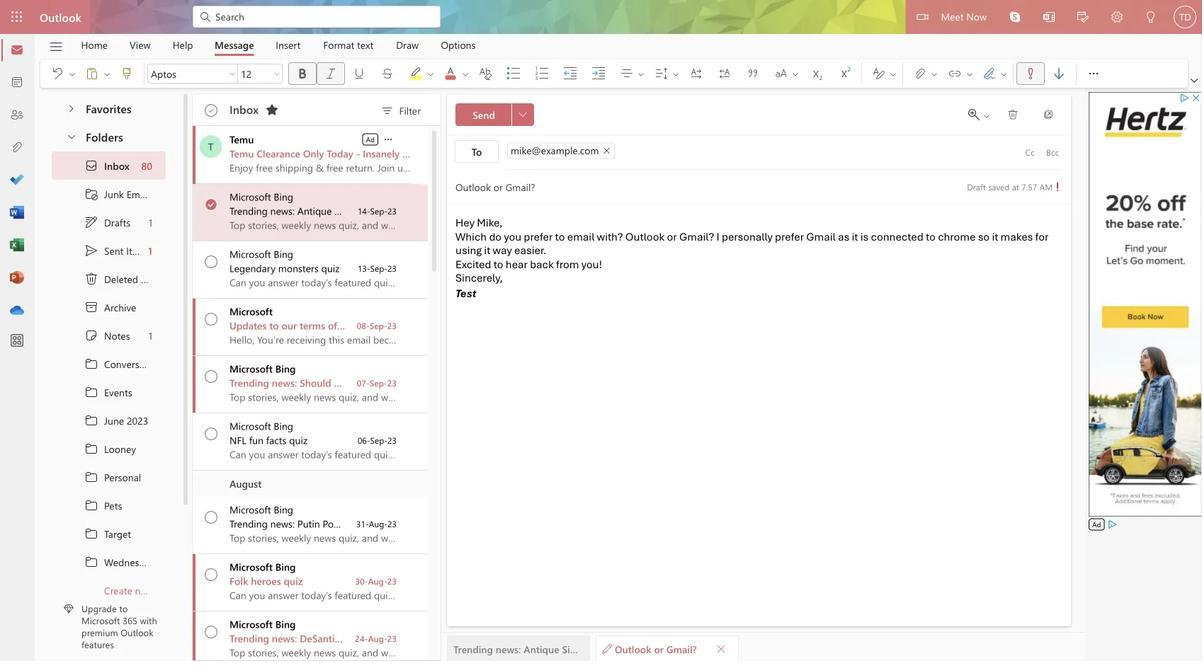 Task type: vqa. For each thing, say whether or not it's contained in the screenshot.
people image
yes



Task type: locate. For each thing, give the bounding box(es) containing it.
microsoft up folk
[[230, 561, 273, 574]]

it left way
[[484, 244, 491, 258]]

to left our
[[269, 319, 279, 332]]

1 inside the  tree item
[[149, 216, 152, 229]]


[[84, 329, 98, 343]]

0 vertical spatial gmail?
[[679, 230, 714, 244]]

 
[[969, 109, 991, 120]]


[[983, 67, 997, 81]]

it left is
[[852, 230, 858, 244]]

 inside "tree item"
[[84, 272, 98, 286]]

outlook right premium
[[121, 627, 154, 639]]

 down   on the top left
[[65, 103, 77, 114]]

 left looney
[[84, 442, 98, 456]]

 for  dropdown button
[[519, 111, 527, 119]]

08-
[[357, 320, 370, 332]]

6 microsoft bing from the top
[[230, 561, 296, 574]]

sep- for should
[[370, 378, 387, 389]]

microsoft bing down august
[[230, 503, 293, 517]]

1  tree item from the top
[[52, 350, 166, 378]]

2 vertical spatial select a conversation checkbox
[[196, 497, 230, 528]]

 button down draw button
[[402, 60, 437, 88]]

1  from the top
[[84, 357, 98, 371]]

and right the china…
[[489, 518, 506, 531]]

 tree item up  events
[[52, 350, 166, 378]]

format text button
[[313, 34, 384, 56]]

 tree item
[[52, 293, 166, 322]]

left-rail-appbar navigation
[[3, 34, 31, 327]]

hey
[[456, 216, 475, 230]]

0 vertical spatial or
[[667, 230, 677, 244]]

1 horizontal spatial 
[[1008, 109, 1019, 120]]

 right  on the right top of the page
[[791, 70, 800, 78]]

items right sent
[[126, 244, 150, 257]]

0 vertical spatial select a conversation checkbox
[[196, 184, 230, 215]]

 left events
[[84, 385, 98, 400]]

bcc button
[[1042, 141, 1064, 164]]

1 vertical spatial quiz
[[289, 434, 308, 447]]

 button inside include group
[[964, 62, 976, 85]]

23 for trending news: desantis disappears, vivek rises and woke… and more
[[387, 633, 397, 645]]

2 horizontal spatial it
[[992, 230, 999, 244]]

personal
[[104, 471, 141, 484]]

folders
[[86, 129, 123, 144]]

2  tree item from the top
[[52, 378, 166, 407]]

microsoft for trending news: putin powerless to complain about china… and more
[[230, 503, 271, 517]]

select a conversation checkbox for trending news: putin powerless to complain about china… and more
[[196, 497, 230, 528]]

tree containing 
[[52, 152, 182, 605]]

1 vertical spatial select a conversation checkbox
[[196, 356, 230, 387]]

more up the easier.
[[533, 204, 556, 218]]

bing for folk heroes quiz
[[275, 561, 296, 574]]

pets
[[104, 499, 122, 512]]

inbox right 
[[104, 159, 130, 172]]

news: left putin at the bottom
[[270, 518, 295, 531]]

 right send button
[[519, 111, 527, 119]]

 button
[[941, 62, 964, 85]]

cc button
[[1019, 141, 1042, 164]]

nfl fun facts quiz
[[230, 434, 308, 447]]

 tree item up  personal
[[52, 435, 166, 463]]

 right font size text box
[[273, 69, 281, 78]]

 pets
[[84, 499, 122, 513]]

 left target
[[84, 527, 98, 541]]

2 select a conversation checkbox from the top
[[196, 356, 230, 387]]

2  from the top
[[206, 198, 217, 210]]

 button
[[998, 0, 1032, 34]]

Select a conversation checkbox
[[196, 242, 230, 272], [196, 356, 230, 387], [196, 497, 230, 528]]

4 microsoft bing from the top
[[230, 420, 293, 433]]

1 horizontal spatial or
[[667, 230, 677, 244]]

1 horizontal spatial inbox
[[230, 101, 259, 117]]

0 horizontal spatial 
[[383, 134, 394, 145]]

microsoft up features on the bottom left of page
[[81, 615, 120, 627]]

2 trending from the top
[[230, 377, 269, 390]]

it right so
[[992, 230, 999, 244]]

aug- for to
[[369, 519, 388, 530]]

options
[[441, 38, 476, 51]]

3 microsoft bing from the top
[[230, 362, 296, 376]]

 tree item down  target
[[52, 548, 166, 577]]

tab list
[[70, 34, 487, 56]]

and
[[514, 204, 530, 218], [515, 377, 532, 390], [489, 518, 506, 531], [449, 632, 466, 645], [505, 632, 522, 645]]

4  from the top
[[205, 313, 218, 326]]

2 select a conversation checkbox from the top
[[196, 414, 230, 444]]

 right  
[[1008, 109, 1019, 120]]

and right from…
[[515, 377, 532, 390]]

 button
[[227, 64, 238, 84], [271, 64, 283, 84], [58, 95, 84, 121], [59, 123, 83, 150]]

meet
[[941, 10, 964, 23]]

 inside  
[[930, 70, 939, 78]]

5  from the top
[[84, 470, 98, 485]]


[[1008, 109, 1019, 120], [84, 272, 98, 286]]

powerless
[[323, 518, 366, 531]]

outlook right 
[[615, 643, 652, 656]]

mike,
[[477, 216, 503, 230]]

2 vertical spatial quiz
[[284, 575, 303, 588]]

3  tree item from the top
[[52, 407, 166, 435]]

 right the 
[[672, 70, 680, 78]]

prefer right you
[[524, 230, 553, 244]]

-
[[356, 147, 360, 160]]

and right woke…
[[505, 632, 522, 645]]

complain
[[380, 518, 422, 531]]

bing down august heading
[[274, 503, 293, 517]]

trending down updates
[[230, 377, 269, 390]]

archive
[[104, 301, 136, 314]]

0 vertical spatial 
[[1087, 67, 1101, 81]]

3 trending from the top
[[230, 518, 268, 531]]

2023
[[127, 414, 148, 427]]

 for trending news: desantis disappears, vivek rises and woke… and more
[[205, 626, 218, 639]]

7:57
[[1022, 181, 1037, 192]]

test
[[456, 287, 476, 301]]


[[969, 109, 980, 120]]

 button
[[113, 62, 141, 85]]

news: for putin
[[270, 518, 295, 531]]

ad left set your advertising preferences image
[[1093, 520, 1101, 530]]

23 inside microsoft updates to our terms of use 08-sep-23
[[387, 320, 397, 332]]

use
[[340, 319, 355, 332]]

aug- down 31-aug-23
[[368, 576, 387, 587]]

23 for trending news: antique singer sewing machine values & what… and more
[[388, 205, 397, 217]]

1 select a conversation checkbox from the top
[[196, 184, 230, 215]]

 tree item up  target
[[52, 492, 166, 520]]

 right 
[[68, 70, 77, 78]]


[[1146, 11, 1157, 23]]

0 vertical spatial select a conversation checkbox
[[196, 242, 230, 272]]

2 vertical spatial 1
[[149, 329, 152, 342]]

 
[[655, 67, 680, 81]]

 tree item
[[52, 350, 166, 378], [52, 378, 166, 407], [52, 407, 166, 435], [52, 435, 166, 463], [52, 463, 166, 492], [52, 492, 166, 520], [52, 520, 166, 548], [52, 548, 166, 577]]


[[49, 39, 63, 54]]

5 microsoft bing from the top
[[230, 503, 293, 517]]

1 horizontal spatial prefer
[[775, 230, 804, 244]]

 inside dropdown button
[[519, 111, 527, 119]]

 inside select a conversation option
[[206, 198, 217, 210]]


[[324, 67, 338, 81]]

0 vertical spatial temu
[[230, 133, 254, 146]]

news: for desantis
[[272, 632, 297, 645]]

 left font color icon
[[427, 70, 435, 78]]

 button left font color icon
[[425, 62, 436, 85]]

sep- inside microsoft updates to our terms of use 08-sep-23
[[370, 320, 387, 332]]

 search field
[[193, 0, 441, 32]]

0 horizontal spatial ad
[[366, 135, 375, 144]]

trending down august
[[230, 518, 268, 531]]

1 vertical spatial items
[[141, 273, 165, 286]]

1 vertical spatial 1
[[148, 244, 152, 257]]

and right rises
[[449, 632, 466, 645]]

items inside  sent items 1
[[126, 244, 150, 257]]

chrome
[[938, 230, 976, 244]]

with
[[140, 615, 157, 627]]

outlook inside upgrade to microsoft 365 with premium outlook features
[[121, 627, 154, 639]]

1 vertical spatial temu
[[230, 147, 254, 160]]

to
[[555, 230, 565, 244], [926, 230, 936, 244], [494, 258, 503, 271], [269, 319, 279, 332], [368, 518, 377, 531], [119, 603, 128, 615]]

bing for trending news: desantis disappears, vivek rises and woke… and more
[[275, 618, 296, 631]]

 right 
[[1087, 67, 1101, 81]]

clipboard group
[[43, 60, 141, 88]]

2 microsoft bing from the top
[[230, 248, 293, 261]]

6  from the top
[[205, 428, 218, 441]]

 down  target
[[84, 555, 98, 570]]

0 vertical spatial 
[[1008, 109, 1019, 120]]

message button
[[204, 34, 265, 56]]

nfl
[[230, 434, 247, 447]]

7  from the top
[[84, 527, 98, 541]]

 for trending news: should supreme court disqualify trump from… and more
[[205, 371, 218, 383]]

 for nfl fun facts quiz
[[205, 428, 218, 441]]

bullets image
[[507, 67, 535, 81]]

to left hear
[[494, 258, 503, 271]]

bcc
[[1047, 147, 1059, 158]]

microsoft inside microsoft updates to our terms of use 08-sep-23
[[230, 305, 273, 318]]

 left june
[[84, 414, 98, 428]]

1 temu from the top
[[230, 133, 254, 146]]

 filter
[[380, 104, 421, 118]]

3  from the top
[[84, 414, 98, 428]]

2 horizontal spatial  button
[[964, 62, 976, 85]]

bing up facts
[[274, 420, 293, 433]]

0 vertical spatial 
[[206, 104, 217, 115]]

set your advertising preferences image
[[1107, 519, 1118, 531]]

 button right 
[[964, 62, 976, 85]]

3 select a conversation checkbox from the top
[[196, 497, 230, 528]]

Font size text field
[[238, 65, 271, 82]]

quiz right monsters
[[321, 262, 340, 275]]

excel image
[[10, 239, 24, 253]]

Select all messages checkbox
[[201, 101, 221, 120]]

at
[[1012, 181, 1020, 192]]

14-
[[358, 205, 370, 217]]

bing down clearance
[[274, 190, 293, 203]]

 inside checkbox
[[205, 569, 218, 582]]

1 vertical spatial inbox
[[104, 159, 130, 172]]

6  from the top
[[84, 499, 98, 513]]

0 horizontal spatial 
[[84, 272, 98, 286]]

microsoft bing down clearance
[[230, 190, 293, 203]]

microsoft bing for legendary monsters quiz
[[230, 248, 293, 261]]

word image
[[10, 206, 24, 220]]

9  from the top
[[205, 626, 218, 639]]

0 vertical spatial 
[[1191, 77, 1198, 84]]

0 horizontal spatial inbox
[[104, 159, 130, 172]]

 button
[[436, 60, 472, 88], [67, 62, 78, 85], [101, 62, 113, 85], [425, 62, 436, 85]]

mail image
[[10, 43, 24, 57]]

0 horizontal spatial prefer
[[524, 230, 553, 244]]

gmail
[[806, 230, 836, 244]]

 for  personal
[[84, 470, 98, 485]]


[[1078, 11, 1089, 23]]

 button
[[288, 62, 317, 85]]

1 horizontal spatial 
[[1191, 77, 1198, 84]]

outlook right with?
[[626, 230, 665, 244]]

2 1 from the top
[[148, 244, 152, 257]]

30-aug-23
[[355, 576, 397, 587]]

temu right temu icon on the top
[[230, 147, 254, 160]]

 button
[[402, 60, 437, 88], [460, 62, 471, 85], [964, 62, 976, 85]]

back
[[530, 258, 554, 271]]

bing down our
[[275, 362, 296, 376]]

1 for 
[[149, 329, 152, 342]]

select a conversation checkbox down legendary
[[196, 299, 230, 329]]

 tree item
[[52, 265, 166, 293]]

tab list inside "application"
[[70, 34, 487, 56]]

 right 
[[1000, 70, 1008, 78]]

1 right sent
[[148, 244, 152, 257]]

 inside button
[[1008, 109, 1019, 120]]

1 select a conversation checkbox from the top
[[196, 242, 230, 272]]

 inside  
[[1000, 70, 1008, 78]]

1 vertical spatial or
[[654, 643, 664, 656]]

0 vertical spatial select a conversation checkbox
[[196, 299, 230, 329]]

 button
[[1032, 0, 1066, 36]]

2 vertical spatial aug-
[[368, 633, 387, 645]]

august heading
[[193, 471, 428, 497]]

aug- right powerless
[[369, 519, 388, 530]]

subscript image
[[809, 67, 838, 81]]

draft
[[967, 181, 986, 192]]

microsoft up fun
[[230, 420, 271, 433]]

decrease indent image
[[563, 67, 592, 81]]

application
[[0, 0, 1202, 662]]

1  from the top
[[205, 104, 218, 117]]

news: left the should
[[272, 377, 297, 390]]

3  from the top
[[205, 256, 218, 269]]

 right the 
[[103, 70, 111, 78]]

 tree item down pets
[[52, 520, 166, 548]]

5  from the top
[[205, 371, 218, 383]]

or right 
[[654, 643, 664, 656]]

Font text field
[[148, 65, 226, 82]]

80
[[141, 159, 152, 172]]


[[50, 67, 64, 81]]

gmail? left 
[[667, 643, 697, 656]]

 for  target
[[84, 527, 98, 541]]

gmail? left the i
[[679, 230, 714, 244]]

more
[[533, 204, 556, 218], [535, 377, 559, 390], [508, 518, 531, 531], [525, 632, 548, 645]]

temu right t
[[230, 133, 254, 146]]

and right what…
[[514, 204, 530, 218]]

more right the china…
[[508, 518, 531, 531]]

and for from…
[[515, 377, 532, 390]]

1 trending from the top
[[230, 204, 268, 218]]

 inside dropdown button
[[1087, 67, 1101, 81]]

8  from the top
[[205, 569, 218, 582]]

1 horizontal spatial 
[[1087, 67, 1101, 81]]

0 vertical spatial inbox
[[230, 101, 259, 117]]

 for folk heroes quiz
[[205, 569, 218, 582]]

 inside popup button
[[1191, 77, 1198, 84]]

outlook inside hey mike, which do you prefer to email with? outlook or gmail? i personally prefer gmail as it is connected to chrome so it makes for using it way easier. excited to hear back from you! sincerely, test
[[626, 230, 665, 244]]

 tree item down  events
[[52, 407, 166, 435]]

bing for nfl fun facts quiz
[[274, 420, 293, 433]]

 down temu icon on the top
[[206, 198, 217, 210]]

0 vertical spatial 1
[[149, 216, 152, 229]]

 junk email
[[84, 187, 150, 201]]

 right 
[[966, 70, 974, 78]]

easier.
[[514, 244, 547, 258]]

microsoft bing up heroes
[[230, 561, 296, 574]]

tree
[[52, 152, 182, 605]]

you!
[[581, 258, 602, 271]]

0 vertical spatial items
[[126, 244, 150, 257]]

0 vertical spatial aug-
[[369, 519, 388, 530]]

1 vertical spatial 
[[383, 134, 394, 145]]

1 right notes
[[149, 329, 152, 342]]

1 vertical spatial ad
[[1093, 520, 1101, 530]]

trending down folk
[[230, 632, 269, 645]]

Select a conversation checkbox
[[196, 184, 230, 215], [196, 612, 230, 643]]

7 microsoft bing from the top
[[230, 618, 296, 631]]

hear
[[506, 258, 528, 271]]

quiz right facts
[[289, 434, 308, 447]]

7  from the top
[[205, 512, 218, 524]]

files image
[[10, 141, 24, 155]]

to left 'email'
[[555, 230, 565, 244]]

 left folders
[[66, 131, 77, 142]]

news: left antique
[[270, 204, 295, 218]]

 up " pets"
[[84, 470, 98, 485]]

 down 
[[84, 272, 98, 286]]

 inside favorites tree item
[[65, 103, 77, 114]]

saved
[[989, 181, 1010, 192]]

ad up insanely on the left of page
[[366, 135, 375, 144]]

items for 
[[141, 273, 165, 286]]

 tree item up june
[[52, 378, 166, 407]]

text
[[357, 38, 374, 51]]

machine
[[399, 204, 437, 218]]

 right  on the right top of the page
[[637, 70, 645, 78]]

bing up folk heroes quiz
[[275, 561, 296, 574]]

select a conversation checkbox for legendary monsters quiz
[[196, 242, 230, 272]]

items right deleted
[[141, 273, 165, 286]]

aug- for vivek
[[368, 633, 387, 645]]

14-sep-23
[[358, 205, 397, 217]]

and for woke…
[[505, 632, 522, 645]]

7  tree item from the top
[[52, 520, 166, 548]]

4 trending from the top
[[230, 632, 269, 645]]

 left pets
[[84, 499, 98, 513]]

1 1 from the top
[[149, 216, 152, 229]]

about
[[425, 518, 452, 531]]

microsoft down august
[[230, 503, 271, 517]]

temu
[[230, 133, 254, 146], [230, 147, 254, 160]]

0 horizontal spatial or
[[654, 643, 664, 656]]

rises
[[424, 632, 446, 645]]

upgrade to microsoft 365 with premium outlook features
[[81, 603, 157, 651]]

microsoft bing for trending news: putin powerless to complain about china… and more
[[230, 503, 293, 517]]

0 horizontal spatial 
[[519, 111, 527, 119]]

1 vertical spatial gmail?
[[667, 643, 697, 656]]

inbox left  button
[[230, 101, 259, 117]]

outlook up  button
[[40, 9, 81, 24]]


[[602, 644, 612, 654]]

microsoft for nfl fun facts quiz
[[230, 420, 271, 433]]

news: for should
[[272, 377, 297, 390]]


[[1024, 67, 1038, 81]]

 button
[[1100, 0, 1134, 36]]

1 down email at left
[[149, 216, 152, 229]]

Add a subject text field
[[447, 176, 955, 198]]

connected
[[871, 230, 924, 244]]

2 select a conversation checkbox from the top
[[196, 612, 230, 643]]

0 vertical spatial ad
[[366, 135, 375, 144]]

0 vertical spatial quiz
[[321, 262, 340, 275]]

microsoft bing for trending news: desantis disappears, vivek rises and woke… and more
[[230, 618, 296, 631]]

To text field
[[506, 143, 1019, 162]]

basic text group
[[147, 60, 866, 88]]

gmail? inside hey mike, which do you prefer to email with? outlook or gmail? i personally prefer gmail as it is connected to chrome so it makes for using it way easier. excited to hear back from you! sincerely, test
[[679, 230, 714, 244]]

inbox inside inbox 
[[230, 101, 259, 117]]

1 microsoft bing from the top
[[230, 190, 293, 203]]

 button
[[739, 62, 767, 85]]

Select a conversation checkbox
[[196, 299, 230, 329], [196, 414, 230, 444]]

items inside  deleted items
[[141, 273, 165, 286]]

4  tree item from the top
[[52, 435, 166, 463]]

1 vertical spatial 
[[84, 272, 98, 286]]

 inside popup button
[[383, 134, 394, 145]]

1 vertical spatial select a conversation checkbox
[[196, 612, 230, 643]]

1 vertical spatial select a conversation checkbox
[[196, 414, 230, 444]]

 right the 
[[889, 70, 898, 78]]

 right 
[[983, 112, 991, 120]]

news: left desantis
[[272, 632, 297, 645]]

prefer left gmail
[[775, 230, 804, 244]]

 button
[[1188, 74, 1201, 88]]

1 inside  tree item
[[149, 329, 152, 342]]

 tree item
[[52, 237, 166, 265]]

31-aug-23
[[356, 519, 397, 530]]

1  from the top
[[206, 104, 217, 115]]

 inside select all messages option
[[206, 104, 217, 115]]

3 1 from the top
[[149, 329, 152, 342]]

bing for trending news: should supreme court disqualify trump from… and more
[[275, 362, 296, 376]]

inbox inside the  inbox
[[104, 159, 130, 172]]

2 temu from the top
[[230, 147, 254, 160]]

2  from the top
[[84, 385, 98, 400]]

powerpoint image
[[10, 271, 24, 286]]

4  from the top
[[84, 442, 98, 456]]

1 horizontal spatial  button
[[460, 62, 471, 85]]

trending up legendary
[[230, 204, 268, 218]]

for
[[1036, 230, 1049, 244]]

Message body, press Alt+F10 to exit text field
[[456, 216, 1063, 413]]

select a conversation checkbox left fun
[[196, 414, 230, 444]]

8  tree item from the top
[[52, 548, 166, 577]]

select a conversation checkbox for trending news: should supreme court disqualify trump from… and more
[[196, 356, 230, 387]]

or inside hey mike, which do you prefer to email with? outlook or gmail? i personally prefer gmail as it is connected to chrome so it makes for using it way easier. excited to hear back from you! sincerely, test
[[667, 230, 677, 244]]

tab list containing home
[[70, 34, 487, 56]]

superscript image
[[838, 67, 866, 81]]

8  from the top
[[84, 555, 98, 570]]

 tree item
[[52, 322, 166, 350]]

microsoft down folk
[[230, 618, 273, 631]]

microsoft bing for nfl fun facts quiz
[[230, 420, 293, 433]]

1 vertical spatial 
[[519, 111, 527, 119]]

1 select a conversation checkbox from the top
[[196, 299, 230, 329]]

items for 
[[126, 244, 150, 257]]

to inside microsoft updates to our terms of use 08-sep-23
[[269, 319, 279, 332]]

heroes
[[251, 575, 281, 588]]

clearance
[[257, 147, 300, 160]]

quiz
[[321, 262, 340, 275], [289, 434, 308, 447], [284, 575, 303, 588]]

microsoft bing down heroes
[[230, 618, 296, 631]]

23
[[388, 205, 397, 217], [388, 263, 397, 274], [387, 320, 397, 332], [387, 378, 397, 389], [388, 435, 397, 446], [388, 519, 397, 530], [387, 576, 397, 587], [387, 633, 397, 645]]

1 vertical spatial 
[[206, 198, 217, 210]]



Task type: describe. For each thing, give the bounding box(es) containing it.
 tree item
[[52, 208, 166, 237]]

outlook link
[[40, 0, 81, 34]]

23 for nfl fun facts quiz
[[388, 435, 397, 446]]

 for trending news: putin powerless to complain about china… and more
[[205, 512, 218, 524]]

 for legendary monsters quiz
[[205, 256, 218, 269]]

to
[[472, 145, 482, 158]]

 tree item
[[52, 152, 166, 180]]

select a conversation checkbox for microsoft bing
[[196, 414, 230, 444]]

 
[[50, 67, 77, 81]]

people image
[[10, 108, 24, 123]]

Select a conversation checkbox
[[196, 555, 230, 585]]

notes
[[104, 329, 130, 342]]

 button inside favorites tree item
[[58, 95, 84, 121]]

0 horizontal spatial it
[[484, 244, 491, 258]]

 events
[[84, 385, 132, 400]]

cc
[[1026, 147, 1035, 158]]

 inside  
[[983, 112, 991, 120]]

which
[[456, 230, 487, 244]]

Search for email, meetings, files and more. field
[[214, 9, 432, 24]]

 for 
[[1008, 109, 1019, 120]]

trending news: desantis disappears, vivek rises and woke… and more
[[230, 632, 548, 645]]

microsoft bing for trending news: should supreme court disqualify trump from… and more
[[230, 362, 296, 376]]

07-
[[357, 378, 370, 389]]

 for microsoft bing
[[206, 198, 217, 210]]

format
[[323, 38, 354, 51]]


[[1010, 11, 1021, 23]]

 for  popup button
[[1191, 77, 1198, 84]]

 button right font size text box
[[271, 64, 283, 84]]

31-
[[356, 519, 369, 530]]

 inside  
[[68, 70, 77, 78]]

to do image
[[10, 174, 24, 188]]

tags group
[[1017, 60, 1073, 88]]

application containing outlook
[[0, 0, 1202, 662]]


[[1043, 109, 1054, 120]]

23 for folk heroes quiz
[[387, 576, 397, 587]]


[[716, 644, 726, 654]]

outlook banner
[[0, 0, 1202, 36]]

 inside  
[[637, 70, 645, 78]]

 for  june 2023
[[84, 414, 98, 428]]

select a conversation checkbox for trending news: antique singer sewing machine values & what… and more
[[196, 184, 230, 215]]

2  from the top
[[205, 198, 218, 211]]

 button inside folders tree item
[[59, 123, 83, 150]]


[[948, 67, 962, 81]]

23 for trending news: putin powerless to complain about china… and more
[[388, 519, 397, 530]]

temu for temu
[[230, 133, 254, 146]]

23 for trending news: should supreme court disqualify trump from… and more
[[387, 378, 397, 389]]

onedrive image
[[10, 304, 24, 318]]

only
[[303, 147, 324, 160]]

folders tree item
[[52, 123, 166, 152]]

microsoft bing for folk heroes quiz
[[230, 561, 296, 574]]


[[1112, 11, 1123, 23]]

 button
[[1066, 0, 1100, 36]]

 for  popup button
[[383, 134, 394, 145]]

trending news: antique singer sewing machine values & what… and more
[[230, 204, 556, 218]]

1 prefer from the left
[[524, 230, 553, 244]]

microsoft for trending news: should supreme court disqualify trump from… and more
[[230, 362, 273, 376]]

1 horizontal spatial ad
[[1093, 520, 1101, 530]]

trending for trending news: putin powerless to complain about china… and more
[[230, 518, 268, 531]]

6  tree item from the top
[[52, 492, 166, 520]]

 button right 
[[67, 62, 78, 85]]

1 vertical spatial aug-
[[368, 576, 387, 587]]

 button
[[43, 62, 67, 85]]

should
[[300, 377, 331, 390]]

increase indent image
[[592, 67, 620, 81]]

to left complain
[[368, 518, 377, 531]]

trending for trending news: should supreme court disqualify trump from… and more
[[230, 377, 269, 390]]

microsoft bing for trending news: antique singer sewing machine values & what… and more
[[230, 190, 293, 203]]

events
[[104, 386, 132, 399]]

help
[[173, 38, 193, 51]]

1 inside  sent items 1
[[148, 244, 152, 257]]

 target
[[84, 527, 131, 541]]

 left  on the top of page
[[461, 70, 470, 78]]

 button
[[1080, 60, 1108, 88]]

sep- for antique
[[370, 205, 388, 217]]

our
[[282, 319, 297, 332]]

court
[[377, 377, 402, 390]]

 for updates to our terms of use
[[205, 313, 218, 326]]

message
[[215, 38, 254, 51]]


[[198, 10, 213, 24]]

inbox heading
[[230, 94, 283, 125]]

 button down message button
[[227, 64, 238, 84]]

 for  deleted items
[[84, 272, 98, 286]]

so
[[978, 230, 990, 244]]

from
[[556, 258, 579, 271]]

 tree item
[[52, 180, 166, 208]]

news: for antique
[[270, 204, 295, 218]]

 looney
[[84, 442, 136, 456]]

ad inside message list list box
[[366, 135, 375, 144]]

legendary monsters quiz
[[230, 262, 340, 275]]

 inside ' '
[[103, 70, 111, 78]]

and for china…
[[489, 518, 506, 531]]

home button
[[70, 34, 118, 56]]

trending for trending news: desantis disappears, vivek rises and woke… and more
[[230, 632, 269, 645]]


[[718, 67, 732, 81]]

 button
[[682, 62, 711, 85]]

to left chrome
[[926, 230, 936, 244]]

more apps image
[[10, 334, 24, 349]]

mike@example.com
[[511, 143, 599, 157]]

bing for trending news: antique singer sewing machine values & what… and more
[[274, 190, 293, 203]]

select a conversation checkbox for microsoft
[[196, 299, 230, 329]]

to button
[[455, 140, 499, 163]]

 inside  
[[889, 70, 898, 78]]

 button
[[1017, 62, 1045, 85]]

0 horizontal spatial  button
[[402, 60, 437, 88]]

more for trending news: putin powerless to complain about china… and more
[[508, 518, 531, 531]]

 inside folders tree item
[[66, 131, 77, 142]]

makes
[[1001, 230, 1033, 244]]

premium features image
[[64, 605, 74, 615]]

excited
[[456, 258, 491, 271]]

to inside upgrade to microsoft 365 with premium outlook features
[[119, 603, 128, 615]]

 
[[620, 67, 645, 81]]

sep- for quiz
[[370, 263, 388, 274]]


[[917, 11, 928, 23]]

23 for legendary monsters quiz
[[388, 263, 397, 274]]


[[689, 67, 704, 81]]

 for inbox
[[206, 104, 217, 115]]

30-
[[355, 576, 368, 587]]

2 prefer from the left
[[775, 230, 804, 244]]

 button
[[261, 98, 283, 121]]


[[1052, 67, 1066, 81]]

favorites tree item
[[52, 95, 166, 123]]

microsoft for trending news: antique singer sewing machine values & what… and more
[[230, 190, 271, 203]]

microsoft for legendary monsters quiz
[[230, 248, 271, 261]]

am
[[1040, 181, 1053, 192]]

 button
[[1134, 0, 1168, 36]]

updates
[[230, 319, 267, 332]]

 
[[983, 67, 1008, 81]]

view
[[130, 38, 151, 51]]

 archive
[[84, 300, 136, 315]]

favorites
[[86, 100, 131, 116]]

trending for trending news: antique singer sewing machine values & what… and more
[[230, 204, 268, 218]]

legendary
[[230, 262, 276, 275]]

 inside ' '
[[966, 70, 974, 78]]

microsoft for trending news: desantis disappears, vivek rises and woke… and more
[[230, 618, 273, 631]]

as
[[838, 230, 850, 244]]

microsoft for folk heroes quiz
[[230, 561, 273, 574]]

reading pane main content
[[441, 89, 1085, 662]]

home
[[81, 38, 108, 51]]

 for 
[[84, 357, 98, 371]]

tree inside "application"
[[52, 152, 182, 605]]

 button inside the 'basic text' group
[[460, 62, 471, 85]]

quiz for folk heroes quiz
[[284, 575, 303, 588]]

inbox 
[[230, 101, 279, 117]]

create new folder tree item
[[52, 577, 182, 605]]

microsoft inside upgrade to microsoft 365 with premium outlook features
[[81, 615, 120, 627]]

5  tree item from the top
[[52, 463, 166, 492]]

putin
[[297, 518, 320, 531]]


[[295, 67, 310, 81]]

quiz for legendary monsters quiz
[[321, 262, 340, 275]]

 inside  
[[791, 70, 800, 78]]

 button
[[471, 62, 500, 85]]

temu clearance only today - insanely low prices
[[230, 147, 450, 160]]

 for  looney
[[84, 442, 98, 456]]

 inside  
[[672, 70, 680, 78]]

 inside select all messages option
[[205, 104, 218, 117]]


[[1044, 11, 1055, 23]]

more for trending news: desantis disappears, vivek rises and woke… and more
[[525, 632, 548, 645]]

message list list box
[[193, 126, 559, 662]]

 button down options button
[[436, 60, 472, 88]]

 drafts
[[84, 215, 130, 230]]

 for  pets
[[84, 499, 98, 513]]

24-
[[355, 633, 368, 645]]

filter
[[399, 104, 421, 117]]

numbering image
[[535, 67, 563, 81]]

more for trending news: should supreme court disqualify trump from… and more
[[535, 377, 559, 390]]

bing for legendary monsters quiz
[[274, 248, 293, 261]]

outlook inside banner
[[40, 9, 81, 24]]

sep- for facts
[[370, 435, 388, 446]]

disqualify
[[405, 377, 449, 390]]

06-
[[358, 435, 370, 446]]

june
[[104, 414, 124, 427]]

temu image
[[199, 135, 222, 158]]

1 horizontal spatial it
[[852, 230, 858, 244]]

text highlight color image
[[409, 67, 437, 81]]

bing for trending news: putin powerless to complain about china… and more
[[274, 503, 293, 517]]

 left font size text box
[[228, 69, 237, 78]]

t
[[208, 140, 214, 153]]

temu for temu clearance only today - insanely low prices
[[230, 147, 254, 160]]

 for  events
[[84, 385, 98, 400]]

select a conversation checkbox for trending news: desantis disappears, vivek rises and woke… and more
[[196, 612, 230, 643]]

calendar image
[[10, 76, 24, 90]]


[[265, 103, 279, 117]]

 button right the 
[[101, 62, 113, 85]]

 
[[774, 67, 800, 81]]

font color image
[[444, 67, 472, 81]]

 button inside popup button
[[425, 62, 436, 85]]


[[872, 67, 886, 81]]

message list section
[[193, 91, 559, 662]]

sent
[[104, 244, 124, 257]]

 for  dropdown button
[[1087, 67, 1101, 81]]

help button
[[162, 34, 204, 56]]

sewing
[[365, 204, 397, 218]]

1 for 
[[149, 216, 152, 229]]

vivek
[[397, 632, 421, 645]]

include group
[[906, 60, 1010, 88]]


[[913, 67, 927, 81]]

low
[[402, 147, 421, 160]]

 for  wednesday
[[84, 555, 98, 570]]

 button
[[317, 62, 345, 85]]



